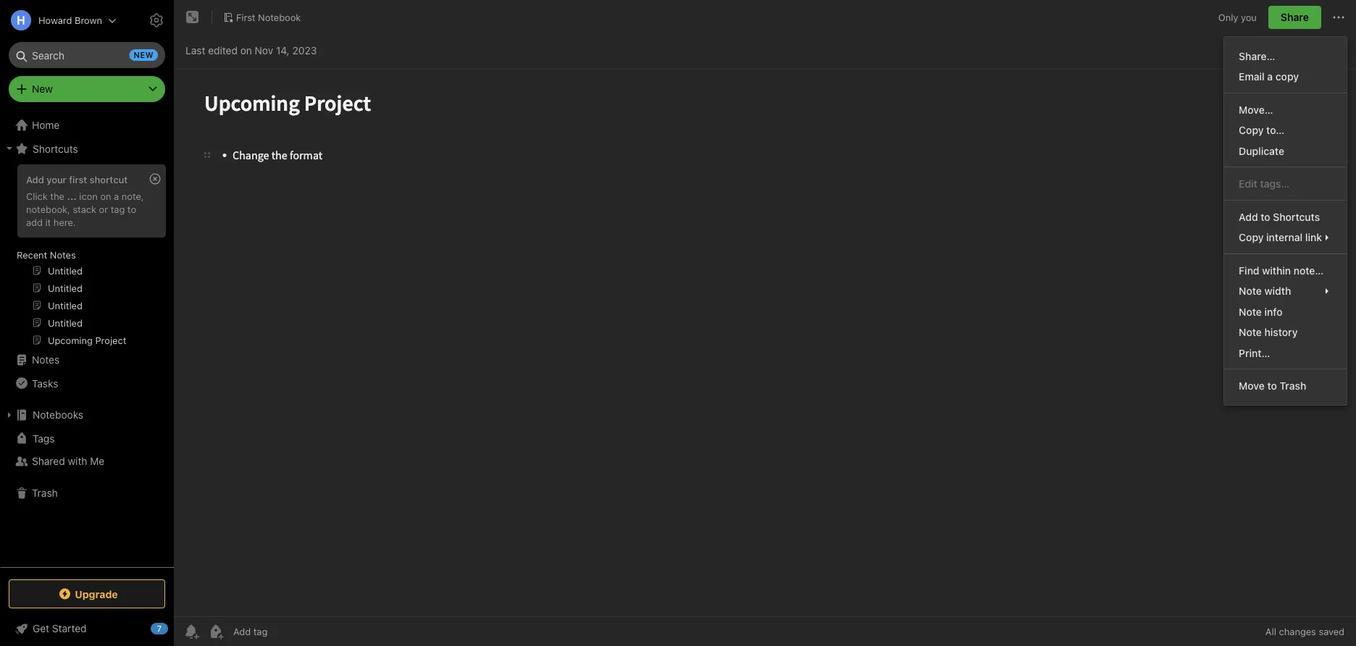 Task type: vqa. For each thing, say whether or not it's contained in the screenshot.
row group
no



Task type: describe. For each thing, give the bounding box(es) containing it.
on inside note window element
[[240, 45, 252, 57]]

tags
[[33, 433, 55, 444]]

share…
[[1240, 50, 1276, 62]]

settings image
[[148, 12, 165, 29]]

icon
[[79, 191, 98, 201]]

shortcuts inside dropdown list menu
[[1274, 211, 1321, 223]]

tags button
[[0, 427, 173, 450]]

find within note… link
[[1225, 260, 1347, 281]]

Search text field
[[19, 42, 155, 68]]

move to trash
[[1240, 380, 1307, 392]]

width
[[1265, 285, 1292, 297]]

share… link
[[1225, 46, 1347, 66]]

email a copy link
[[1225, 66, 1347, 87]]

saved
[[1319, 627, 1345, 637]]

howard
[[38, 15, 72, 26]]

duplicate link
[[1225, 141, 1347, 161]]

link
[[1306, 232, 1323, 244]]

brown
[[75, 15, 102, 26]]

first notebook button
[[218, 7, 306, 28]]

last
[[186, 45, 205, 57]]

a inside icon on a note, notebook, stack or tag to add it here.
[[114, 191, 119, 201]]

you
[[1242, 12, 1257, 23]]

copy internal link link
[[1225, 227, 1347, 248]]

note for note history
[[1240, 327, 1263, 338]]

get
[[33, 623, 49, 635]]

new search field
[[19, 42, 158, 68]]

add
[[26, 217, 43, 227]]

note width
[[1240, 285, 1292, 297]]

tag
[[111, 204, 125, 214]]

trash inside move to trash link
[[1280, 380, 1307, 392]]

...
[[67, 191, 77, 201]]

add for add to shortcuts
[[1240, 211, 1259, 223]]

note for note width
[[1240, 285, 1263, 297]]

find within note…
[[1240, 265, 1324, 277]]

trash inside trash link
[[32, 487, 58, 499]]

to for add
[[1261, 211, 1271, 223]]

or
[[99, 204, 108, 214]]

move to trash link
[[1225, 376, 1347, 396]]

print…
[[1240, 347, 1271, 359]]

only you
[[1219, 12, 1257, 23]]

note for note info
[[1240, 306, 1263, 318]]

add a reminder image
[[183, 623, 200, 641]]

first notebook
[[236, 12, 301, 23]]

2023
[[292, 45, 317, 57]]

home
[[32, 119, 60, 131]]

More actions field
[[1331, 6, 1348, 29]]

to…
[[1267, 124, 1285, 136]]

edit tags…
[[1240, 178, 1290, 190]]

add to shortcuts link
[[1225, 207, 1347, 227]]

all
[[1266, 627, 1277, 637]]

it
[[45, 217, 51, 227]]

expand note image
[[184, 9, 201, 26]]

changes
[[1280, 627, 1317, 637]]

info
[[1265, 306, 1283, 318]]

edited
[[208, 45, 238, 57]]

last edited on nov 14, 2023
[[186, 45, 317, 57]]

shortcut
[[90, 174, 128, 185]]

click
[[26, 191, 48, 201]]

trash link
[[0, 482, 173, 505]]

home link
[[0, 114, 174, 137]]

started
[[52, 623, 87, 635]]

note…
[[1294, 265, 1324, 277]]

7
[[157, 624, 162, 634]]

only
[[1219, 12, 1239, 23]]

stack
[[73, 204, 96, 214]]

your
[[47, 174, 67, 185]]

internal
[[1267, 232, 1303, 244]]

new button
[[9, 76, 165, 102]]

upgrade button
[[9, 580, 165, 609]]

share
[[1281, 11, 1310, 23]]

the
[[50, 191, 64, 201]]

email a copy
[[1240, 71, 1300, 83]]

add for add your first shortcut
[[26, 174, 44, 185]]

Account field
[[0, 6, 117, 35]]

add your first shortcut
[[26, 174, 128, 185]]

history
[[1265, 327, 1298, 338]]



Task type: locate. For each thing, give the bounding box(es) containing it.
shared with me link
[[0, 450, 173, 473]]

tasks button
[[0, 372, 173, 395]]

Note width field
[[1225, 281, 1347, 302]]

move
[[1240, 380, 1265, 392]]

copy up the find
[[1240, 232, 1264, 244]]

add inside dropdown list menu
[[1240, 211, 1259, 223]]

shortcuts
[[33, 143, 78, 155], [1274, 211, 1321, 223]]

print… link
[[1225, 343, 1347, 363]]

1 vertical spatial notes
[[32, 354, 60, 366]]

1 vertical spatial trash
[[32, 487, 58, 499]]

0 horizontal spatial on
[[100, 191, 111, 201]]

note,
[[122, 191, 144, 201]]

a inside dropdown list menu
[[1268, 71, 1274, 83]]

edit tags… link
[[1225, 174, 1347, 194]]

1 horizontal spatial add
[[1240, 211, 1259, 223]]

move… link
[[1225, 99, 1347, 120]]

to up copy internal link
[[1261, 211, 1271, 223]]

notebook,
[[26, 204, 70, 214]]

3 note from the top
[[1240, 327, 1263, 338]]

note
[[1240, 285, 1263, 297], [1240, 306, 1263, 318], [1240, 327, 1263, 338]]

email
[[1240, 71, 1265, 83]]

new
[[134, 50, 154, 60]]

note width link
[[1225, 281, 1347, 302]]

group inside tree
[[0, 160, 173, 354]]

0 vertical spatial notes
[[50, 249, 76, 260]]

0 horizontal spatial trash
[[32, 487, 58, 499]]

a
[[1268, 71, 1274, 83], [114, 191, 119, 201]]

group
[[0, 160, 173, 354]]

a left copy
[[1268, 71, 1274, 83]]

notes up the tasks
[[32, 354, 60, 366]]

0 vertical spatial copy
[[1240, 124, 1264, 136]]

recent
[[17, 249, 47, 260]]

shortcuts down home on the top of page
[[33, 143, 78, 155]]

copy internal link
[[1240, 232, 1323, 244]]

add
[[26, 174, 44, 185], [1240, 211, 1259, 223]]

1 horizontal spatial a
[[1268, 71, 1274, 83]]

to right move
[[1268, 380, 1278, 392]]

14,
[[276, 45, 290, 57]]

Note Editor text field
[[174, 70, 1357, 617]]

with
[[68, 456, 87, 467]]

1 vertical spatial a
[[114, 191, 119, 201]]

tasks
[[32, 377, 58, 389]]

dropdown list menu
[[1225, 46, 1347, 396]]

edit
[[1240, 178, 1258, 190]]

1 horizontal spatial on
[[240, 45, 252, 57]]

on left nov
[[240, 45, 252, 57]]

shared
[[32, 456, 65, 467]]

trash down print… link
[[1280, 380, 1307, 392]]

tags…
[[1261, 178, 1290, 190]]

1 vertical spatial shortcuts
[[1274, 211, 1321, 223]]

notes
[[50, 249, 76, 260], [32, 354, 60, 366]]

Help and Learning task checklist field
[[0, 618, 174, 641]]

note left info
[[1240, 306, 1263, 318]]

click the ...
[[26, 191, 77, 201]]

to down note, at the top of page
[[127, 204, 136, 214]]

note inside field
[[1240, 285, 1263, 297]]

add tag image
[[207, 623, 225, 641]]

expand notebooks image
[[4, 410, 15, 421]]

on up "or"
[[100, 191, 111, 201]]

shared with me
[[32, 456, 105, 467]]

Copy internal link field
[[1225, 227, 1347, 248]]

within
[[1263, 265, 1292, 277]]

tree containing home
[[0, 114, 174, 567]]

shortcuts inside button
[[33, 143, 78, 155]]

tree
[[0, 114, 174, 567]]

2 note from the top
[[1240, 306, 1263, 318]]

copy down move…
[[1240, 124, 1264, 136]]

note inside 'link'
[[1240, 327, 1263, 338]]

note history link
[[1225, 322, 1347, 343]]

0 horizontal spatial a
[[114, 191, 119, 201]]

more actions image
[[1331, 9, 1348, 26]]

copy inside field
[[1240, 232, 1264, 244]]

trash down shared
[[32, 487, 58, 499]]

notebooks link
[[0, 404, 173, 427]]

note info link
[[1225, 302, 1347, 322]]

icon on a note, notebook, stack or tag to add it here.
[[26, 191, 144, 227]]

Add tag field
[[232, 626, 341, 638]]

0 vertical spatial shortcuts
[[33, 143, 78, 155]]

1 note from the top
[[1240, 285, 1263, 297]]

add to shortcuts
[[1240, 211, 1321, 223]]

add down edit
[[1240, 211, 1259, 223]]

trash
[[1280, 380, 1307, 392], [32, 487, 58, 499]]

1 vertical spatial copy
[[1240, 232, 1264, 244]]

2 vertical spatial note
[[1240, 327, 1263, 338]]

first
[[236, 12, 256, 23]]

here.
[[54, 217, 76, 227]]

howard brown
[[38, 15, 102, 26]]

click to collapse image
[[169, 620, 179, 637]]

1 horizontal spatial shortcuts
[[1274, 211, 1321, 223]]

0 horizontal spatial add
[[26, 174, 44, 185]]

copy
[[1276, 71, 1300, 83]]

notebooks
[[33, 409, 83, 421]]

on
[[240, 45, 252, 57], [100, 191, 111, 201]]

share button
[[1269, 6, 1322, 29]]

0 vertical spatial note
[[1240, 285, 1263, 297]]

shortcuts button
[[0, 137, 173, 160]]

0 vertical spatial add
[[26, 174, 44, 185]]

notes inside group
[[50, 249, 76, 260]]

a up tag
[[114, 191, 119, 201]]

note history
[[1240, 327, 1298, 338]]

note info
[[1240, 306, 1283, 318]]

to inside icon on a note, notebook, stack or tag to add it here.
[[127, 204, 136, 214]]

duplicate
[[1240, 145, 1285, 157]]

0 horizontal spatial shortcuts
[[33, 143, 78, 155]]

copy to… link
[[1225, 120, 1347, 141]]

1 vertical spatial add
[[1240, 211, 1259, 223]]

1 copy from the top
[[1240, 124, 1264, 136]]

2 copy from the top
[[1240, 232, 1264, 244]]

0 vertical spatial a
[[1268, 71, 1274, 83]]

1 vertical spatial on
[[100, 191, 111, 201]]

0 vertical spatial trash
[[1280, 380, 1307, 392]]

1 vertical spatial note
[[1240, 306, 1263, 318]]

notebook
[[258, 12, 301, 23]]

note window element
[[174, 0, 1357, 647]]

copy for copy internal link
[[1240, 232, 1264, 244]]

0 vertical spatial on
[[240, 45, 252, 57]]

1 horizontal spatial trash
[[1280, 380, 1307, 392]]

group containing add your first shortcut
[[0, 160, 173, 354]]

move…
[[1240, 104, 1274, 116]]

note up print… at right
[[1240, 327, 1263, 338]]

copy to…
[[1240, 124, 1285, 136]]

first
[[69, 174, 87, 185]]

notes right recent
[[50, 249, 76, 260]]

copy for copy to…
[[1240, 124, 1264, 136]]

on inside icon on a note, notebook, stack or tag to add it here.
[[100, 191, 111, 201]]

add up click
[[26, 174, 44, 185]]

find
[[1240, 265, 1260, 277]]

upgrade
[[75, 588, 118, 600]]

me
[[90, 456, 105, 467]]

to for move
[[1268, 380, 1278, 392]]

get started
[[33, 623, 87, 635]]

all changes saved
[[1266, 627, 1345, 637]]

nov
[[255, 45, 273, 57]]

shortcuts up the 'copy internal link' field
[[1274, 211, 1321, 223]]

notes link
[[0, 349, 173, 372]]

note down the find
[[1240, 285, 1263, 297]]



